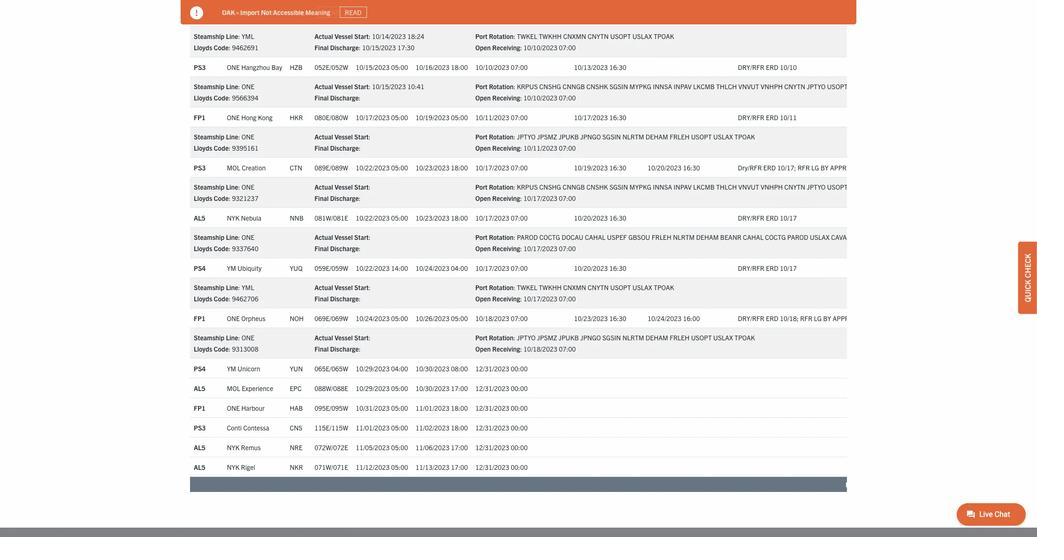 Task type: vqa. For each thing, say whether or not it's contained in the screenshot.
the Cargo
no



Task type: describe. For each thing, give the bounding box(es) containing it.
1 parod from the left
[[517, 233, 538, 241]]

115e/115w
[[315, 423, 348, 432]]

usopt inside port rotation : krpus cnshg cnngb cnshk sgsin mypkg innsa inpav lkcmb thlch vnvut vnhph cnytn jptyo usopt uslax tpoak open receiving : 10/17/2023 07:00
[[827, 183, 848, 191]]

10/19/2023 16:30
[[574, 163, 627, 172]]

receiving inside port rotation : jptyo jpsmz jpukb jpngo sgsin nlrtm deham frleh usopt uslax tpoak open receiving : 10/18/2023 07:00
[[492, 345, 520, 353]]

080e/080w
[[315, 113, 348, 121]]

16:30 up port rotation : krpus cnshg cnngb cnshk sgsin mypkg innsa inpav lkcmb thlch vnvut vnhph cnytn jptyo usopt uslax tpoak open receiving : 10/17/2023 07:00 at the top of the page
[[683, 163, 700, 172]]

088w/088e
[[315, 384, 348, 392]]

actual vessel start : 10/14/2023 18:24 final discharge : 10/15/2023 17:30
[[315, 32, 424, 52]]

0 vertical spatial 10/11/2023
[[476, 113, 509, 121]]

port for port rotation : twkel twkhh cnxmn cnytn usopt uslax tpoak open receiving : 10/10/2023 07:00
[[476, 32, 488, 40]]

10/13/2023
[[574, 63, 608, 71]]

yml for steamship line : yml lloyds code : 9462691
[[242, 32, 254, 40]]

dry/rfr for 10/24/2023 04:00
[[738, 264, 765, 272]]

krpus for 10/17/2023
[[517, 183, 538, 191]]

final inside actual vessel start : 10/14/2023 18:24 final discharge : 10/15/2023 17:30
[[315, 43, 329, 52]]

11/12/2023
[[356, 463, 390, 471]]

12/31/2023 for 10/30/2023 17:00
[[476, 384, 509, 392]]

11/12/2023 05:00
[[356, 463, 408, 471]]

05:00 for 088w/088e
[[391, 384, 408, 392]]

not
[[261, 8, 272, 16]]

usopt inside port rotation : krpus cnshg cnngb cnshk sgsin mypkg innsa inpav lkcmb thlch vnvut vnhph cnytn jptyo usopt uslax tpoak open receiving : 10/10/2023 07:00
[[827, 82, 848, 91]]

hzb
[[290, 63, 303, 71]]

tpoak inside port rotation : krpus cnshg cnngb cnshk sgsin mypkg innsa inpav lkcmb thlch vnvut vnhph cnytn jptyo usopt uslax tpoak open receiving : 10/10/2023 07:00
[[871, 82, 891, 91]]

1 coctg from the left
[[540, 233, 560, 241]]

18:00 for 10/13/2023 16:30
[[451, 63, 468, 71]]

nyk remus
[[227, 443, 261, 451]]

read link for trapac.com lfd & demurrage
[[318, 6, 345, 18]]

open inside port rotation : krpus cnshg cnngb cnshk sgsin mypkg innsa inpav lkcmb thlch vnvut vnhph cnytn jptyo usopt uslax tpoak open receiving : 10/17/2023 07:00
[[476, 194, 491, 202]]

steamship line : one lloyds code : 9321237
[[194, 183, 259, 202]]

10/17/2023 inside port rotation : parod coctg docau cahal uspef gbsou frleh nlrtm deham beanr cahal coctg parod uslax cavan usopt tpoak open receiving : 10/17/2023 07:00
[[524, 244, 558, 253]]

epc
[[290, 384, 302, 392]]

start for steamship line : one lloyds code : 9313008
[[354, 333, 369, 342]]

05:00 for 081w/081e
[[391, 213, 408, 222]]

actual for steamship line : yml lloyds code : 9462706
[[315, 283, 333, 292]]

2 vertical spatial 10/23/2023
[[574, 314, 608, 322]]

thlch for : 10/10/2023 07:00
[[717, 82, 737, 91]]

16:30 for 052e/052w
[[610, 63, 627, 71]]

one hong kong
[[227, 113, 273, 121]]

15:45
[[391, 13, 408, 21]]

1 vertical spatial 10/10/2023
[[476, 63, 509, 71]]

10/13/2023 16:30
[[574, 63, 627, 71]]

line for 9462706
[[226, 283, 238, 292]]

open inside port rotation : twkel twkhh cnxmn cnytn usopt uslax tpoak open receiving : 10/17/2023 07:00
[[476, 294, 491, 303]]

records
[[846, 480, 869, 489]]

rotation for port rotation : krpus cnshg cnngb cnshk sgsin mypkg innsa inpav lkcmb thlch vnvut vnhph cnytn jptyo usopt uslax tpoak open receiving : 10/17/2023 07:00
[[489, 183, 514, 191]]

10/23/2023 16:30
[[574, 314, 627, 322]]

receiving inside port rotation : twkel twkhh cnxmn cnytn usopt uslax tpoak open receiving : 10/17/2023 07:00
[[492, 294, 520, 303]]

10/11
[[780, 113, 797, 121]]

10/15/2023 inside actual vessel start : 10/14/2023 18:24 final discharge : 10/15/2023 17:30
[[362, 43, 396, 52]]

10/26/2023 05:00
[[416, 314, 468, 322]]

uslax inside port rotation : twkel twkhh cnxmn cnytn usopt uslax tpoak open receiving : 10/17/2023 07:00
[[633, 283, 653, 292]]

one orpheus
[[227, 314, 265, 322]]

conti
[[227, 423, 242, 432]]

05:00 for 095e/095w
[[391, 404, 408, 412]]

vessel for steamship line : one lloyds code : 9395161
[[335, 132, 353, 141]]

9321237
[[232, 194, 259, 202]]

10/14/2023 inside actual vessel start : 10/14/2023 18:24 final discharge : 10/15/2023 17:30
[[372, 32, 406, 40]]

erd for 081w/081e
[[766, 213, 779, 222]]

port rotation : twkel twkhh cnxmn cnytn usopt uslax tpoak open receiving : 10/10/2023 07:00
[[476, 32, 674, 52]]

11/01/2023 18:00
[[416, 404, 468, 412]]

cnxmn for : 10/17/2023 07:00
[[563, 283, 586, 292]]

rfr for 10/17;
[[798, 163, 810, 172]]

lg for 10/17;
[[812, 163, 819, 172]]

07:00 inside port rotation : krpus cnshg cnngb cnshk sgsin mypkg innsa inpav lkcmb thlch vnvut vnhph cnytn jptyo usopt uslax tpoak open receiving : 10/17/2023 07:00
[[559, 194, 576, 202]]

9566394
[[232, 94, 259, 102]]

00:00 for 10/30/2023 17:00
[[511, 384, 528, 392]]

rotation for port rotation : parod coctg docau cahal uspef gbsou frleh nlrtm deham beanr cahal coctg parod uslax cavan usopt tpoak open receiving : 10/17/2023 07:00
[[489, 233, 514, 241]]

port rotation : twkel twkhh cnxmn cnytn usopt uslax tpoak open receiving : 10/17/2023 07:00
[[476, 283, 674, 303]]

twkel for 10/10/2023
[[517, 32, 538, 40]]

twkhh for 10/10/2023
[[539, 32, 562, 40]]

usopt inside port rotation : jptyo jpsmz jpukb jpngo sgsin nlrtm deham frleh usopt uslax tpoak open receiving : 10/11/2023 07:00
[[691, 132, 712, 141]]

10/24/2023 05:00
[[356, 314, 408, 322]]

10/29/2023 04:00
[[356, 364, 408, 373]]

tpoak inside port rotation : twkel twkhh cnxmn cnytn usopt uslax tpoak open receiving : 10/17/2023 07:00
[[654, 283, 674, 292]]

discharge for steamship line : one lloyds code : 9321237
[[330, 194, 359, 202]]

10/29/2023 for 10/29/2023 04:00
[[356, 364, 390, 373]]

069e/069w
[[315, 314, 348, 322]]

12/31/2023 for 10/30/2023 08:00
[[476, 364, 509, 373]]

cnytn inside port rotation : krpus cnshg cnngb cnshk sgsin mypkg innsa inpav lkcmb thlch vnvut vnhph cnytn jptyo usopt uslax tpoak open receiving : 10/17/2023 07:00
[[785, 183, 806, 191]]

07:00 inside port rotation : jptyo jpsmz jpukb jpngo sgsin nlrtm deham frleh usopt uslax tpoak open receiving : 10/18/2023 07:00
[[559, 345, 576, 353]]

mol for mol experience
[[227, 384, 240, 392]]

cnngb for : 10/17/2023 07:00
[[563, 183, 585, 191]]

ps4 for ym unicorn
[[194, 364, 206, 373]]

10/17 for 10/24/2023 04:00
[[780, 264, 797, 272]]

usopt inside port rotation : twkel twkhh cnxmn cnytn usopt uslax tpoak open receiving : 10/17/2023 07:00
[[610, 283, 631, 292]]

ubiquity
[[238, 264, 262, 272]]

hab
[[290, 404, 303, 412]]

discharge inside actual vessel start : 10/14/2023 18:24 final discharge : 10/15/2023 17:30
[[330, 43, 359, 52]]

2 coctg from the left
[[765, 233, 786, 241]]

tpoak inside port rotation : jptyo jpsmz jpukb jpngo sgsin nlrtm deham frleh usopt uslax tpoak open receiving : 10/11/2023 07:00
[[735, 132, 755, 141]]

uslax inside port rotation : krpus cnshg cnngb cnshk sgsin mypkg innsa inpav lkcmb thlch vnvut vnhph cnytn jptyo usopt uslax tpoak open receiving : 10/10/2023 07:00
[[850, 82, 869, 91]]

usopt inside port rotation : twkel twkhh cnxmn cnytn usopt uslax tpoak open receiving : 10/10/2023 07:00
[[610, 32, 631, 40]]

oak - import not accessible meaning
[[222, 8, 330, 16]]

lkcmb for : 10/17/2023 07:00
[[693, 183, 715, 191]]

meaning
[[305, 8, 330, 16]]

lloyds for steamship line : one lloyds code : 9321237
[[194, 194, 212, 202]]

05:00 for 069e/069w
[[391, 314, 408, 322]]

read for oak - import not accessible meaning
[[345, 8, 362, 16]]

deham for port rotation : jptyo jpsmz jpukb jpngo sgsin nlrtm deham frleh usopt uslax tpoak open receiving : 10/18/2023 07:00
[[646, 333, 668, 342]]

12/31/2023 00:00 for 10/30/2023 08:00
[[476, 364, 528, 373]]

actual for steamship line : one lloyds code : 9395161
[[315, 132, 333, 141]]

10/18;
[[780, 314, 799, 322]]

07:00 inside port rotation : jptyo jpsmz jpukb jpngo sgsin nlrtm deham frleh usopt uslax tpoak open receiving : 10/11/2023 07:00
[[559, 144, 576, 152]]

one hangzhou bay
[[227, 63, 282, 71]]

&
[[271, 8, 275, 16]]

discharge inside actual vessel start : 10/15/2023 10:41 final discharge :
[[330, 94, 359, 102]]

10/18/2023 inside port rotation : jptyo jpsmz jpukb jpngo sgsin nlrtm deham frleh usopt uslax tpoak open receiving : 10/18/2023 07:00
[[524, 345, 558, 353]]

start for steamship line : one lloyds code : 9566394
[[354, 82, 369, 91]]

discharge for steamship line : one lloyds code : 9337640
[[330, 244, 359, 253]]

port rotation : jptyo jpsmz jpukb jpngo sgsin nlrtm deham frleh usopt uslax tpoak open receiving : 10/11/2023 07:00
[[476, 132, 755, 152]]

065e/065w
[[315, 364, 348, 373]]

1 cahal from the left
[[585, 233, 606, 241]]

uslax inside port rotation : jptyo jpsmz jpukb jpngo sgsin nlrtm deham frleh usopt uslax tpoak open receiving : 10/11/2023 07:00
[[714, 132, 733, 141]]

receiving inside port rotation : parod coctg docau cahal uspef gbsou frleh nlrtm deham beanr cahal coctg parod uslax cavan usopt tpoak open receiving : 10/17/2023 07:00
[[492, 244, 520, 253]]

0 vertical spatial 10/20/2023
[[648, 163, 682, 172]]

jptyo inside port rotation : krpus cnshg cnngb cnshk sgsin mypkg innsa inpav lkcmb thlch vnvut vnhph cnytn jptyo usopt uslax tpoak open receiving : 10/17/2023 07:00
[[807, 183, 826, 191]]

displayed
[[871, 480, 899, 489]]

nyk rigel
[[227, 463, 255, 471]]

open inside port rotation : jptyo jpsmz jpukb jpngo sgsin nlrtm deham frleh usopt uslax tpoak open receiving : 10/18/2023 07:00
[[476, 345, 491, 353]]

4 18:00 from the top
[[451, 404, 468, 412]]

0 vertical spatial 10/20/2023 16:30
[[648, 163, 700, 172]]

sgsin for : 10/18/2023 07:00
[[603, 333, 621, 342]]

10/22/2023 for 089e/089w
[[356, 163, 390, 172]]

2 parod from the left
[[788, 233, 809, 241]]

quick
[[1023, 280, 1033, 302]]

fp1 for one harbour
[[194, 404, 206, 412]]

port for port rotation : jptyo jpsmz jpukb jpngo sgsin nlrtm deham frleh usopt uslax tpoak open receiving : 10/18/2023 07:00
[[476, 333, 488, 342]]

10/23/2023 for 081w/081e
[[416, 213, 450, 222]]

14:00
[[391, 264, 408, 272]]

discharge for steamship line : yml lloyds code : 9462706
[[330, 294, 359, 303]]

ym uniformity
[[227, 13, 267, 21]]

cavan
[[831, 233, 852, 241]]

jptyo inside port rotation : jptyo jpsmz jpukb jpngo sgsin nlrtm deham frleh usopt uslax tpoak open receiving : 10/18/2023 07:00
[[517, 333, 536, 342]]

9313008
[[232, 345, 259, 353]]

actual for steamship line : one lloyds code : 9566394
[[315, 82, 333, 91]]

mypkg for : 10/10/2023 07:00
[[630, 82, 652, 91]]

quick check
[[1023, 254, 1033, 302]]

steamship line : yml lloyds code : 9462706
[[194, 283, 259, 303]]

trapac.com
[[222, 8, 256, 16]]

erd for 089e/089w
[[764, 163, 776, 172]]

cnytn inside port rotation : krpus cnshg cnngb cnshk sgsin mypkg innsa inpav lkcmb thlch vnvut vnhph cnytn jptyo usopt uslax tpoak open receiving : 10/10/2023 07:00
[[785, 82, 806, 91]]

bay
[[272, 63, 282, 71]]

check
[[1023, 254, 1033, 278]]

uslax inside port rotation : parod coctg docau cahal uspef gbsou frleh nlrtm deham beanr cahal coctg parod uslax cavan usopt tpoak open receiving : 10/17/2023 07:00
[[810, 233, 830, 241]]

dry/rfr erd 10/11
[[738, 113, 797, 121]]

nlrtm for : 10/18/2023 07:00
[[623, 333, 644, 342]]

16:00
[[683, 314, 700, 322]]

contessa
[[243, 423, 269, 432]]

052e/052w
[[315, 63, 348, 71]]

10/15/2023 inside actual vessel start : 10/15/2023 10:41 final discharge :
[[372, 82, 406, 91]]

records displayed :
[[846, 480, 904, 489]]

one inside steamship line : one lloyds code : 9321237
[[242, 183, 255, 191]]

095e/095w
[[315, 404, 348, 412]]

07:00 inside port rotation : krpus cnshg cnngb cnshk sgsin mypkg innsa inpav lkcmb thlch vnvut vnhph cnytn jptyo usopt uslax tpoak open receiving : 10/10/2023 07:00
[[559, 94, 576, 102]]

usopt inside port rotation : parod coctg docau cahal uspef gbsou frleh nlrtm deham beanr cahal coctg parod uslax cavan usopt tpoak open receiving : 10/17/2023 07:00
[[853, 233, 874, 241]]

steamship line : one lloyds code : 9337640
[[194, 233, 259, 253]]

rotation for port rotation : twkel twkhh cnxmn cnytn usopt uslax tpoak open receiving : 10/17/2023 07:00
[[489, 283, 514, 292]]

10/19/2023 for 10/19/2023 05:00
[[416, 113, 450, 121]]

11/01/2023 05:00
[[356, 423, 408, 432]]

jptyo inside port rotation : jptyo jpsmz jpukb jpngo sgsin nlrtm deham frleh usopt uslax tpoak open receiving : 10/11/2023 07:00
[[517, 132, 536, 141]]

067e/067w
[[315, 13, 348, 21]]

noh
[[290, 314, 304, 322]]

al5 for nyk nebula
[[194, 213, 205, 222]]

nre
[[290, 443, 303, 451]]

10/17/2023 inside port rotation : twkel twkhh cnxmn cnytn usopt uslax tpoak open receiving : 10/17/2023 07:00
[[524, 294, 558, 303]]

final inside actual vessel start : 10/15/2023 10:41 final discharge :
[[315, 94, 329, 102]]

dry/rfr
[[738, 163, 762, 172]]

one left orpheus
[[227, 314, 240, 322]]

innsa for : 10/10/2023 07:00
[[653, 82, 672, 91]]

vessel for steamship line : one lloyds code : 9337640
[[335, 233, 353, 241]]

one left "hong"
[[227, 113, 240, 121]]

2 cahal from the left
[[743, 233, 764, 241]]

072w/072e
[[315, 443, 348, 451]]

open inside port rotation : twkel twkhh cnxmn cnytn usopt uslax tpoak open receiving : 10/10/2023 07:00
[[476, 43, 491, 52]]

10/11/2023 inside port rotation : jptyo jpsmz jpukb jpngo sgsin nlrtm deham frleh usopt uslax tpoak open receiving : 10/11/2023 07:00
[[524, 144, 558, 152]]

steamship line : one lloyds code : 9566394
[[194, 82, 259, 102]]

12/31/2023 00:00 for 11/02/2023 18:00
[[476, 423, 528, 432]]

receiving inside port rotation : jptyo jpsmz jpukb jpngo sgsin nlrtm deham frleh usopt uslax tpoak open receiving : 10/11/2023 07:00
[[492, 144, 520, 152]]

open inside port rotation : krpus cnshg cnngb cnshk sgsin mypkg innsa inpav lkcmb thlch vnvut vnhph cnytn jptyo usopt uslax tpoak open receiving : 10/10/2023 07:00
[[476, 94, 491, 102]]

089e/089w
[[315, 163, 348, 172]]

one inside steamship line : one lloyds code : 9395161
[[242, 132, 255, 141]]

line for 9337640
[[226, 233, 238, 241]]

5 18:00 from the top
[[451, 423, 468, 432]]

accessible
[[273, 8, 304, 16]]

ps4 for ym ubiquity
[[194, 264, 206, 272]]

17:00 for 10/30/2023 17:00
[[451, 384, 468, 392]]

10/22/2023 for 081w/081e
[[356, 213, 390, 222]]

00:00 for 11/13/2023 17:00
[[511, 463, 528, 471]]

quick check link
[[1019, 242, 1037, 314]]

059e/059w
[[315, 264, 348, 272]]

cnytn inside port rotation : twkel twkhh cnxmn cnytn usopt uslax tpoak open receiving : 10/17/2023 07:00
[[588, 283, 609, 292]]

ps3 for one hangzhou bay
[[194, 63, 206, 71]]

tpoak inside port rotation : jptyo jpsmz jpukb jpngo sgsin nlrtm deham frleh usopt uslax tpoak open receiving : 10/18/2023 07:00
[[735, 333, 755, 342]]

gbsou
[[629, 233, 650, 241]]

10/10
[[780, 63, 797, 71]]

ym for ym unicorn
[[227, 364, 236, 373]]

vessel for steamship line : one lloyds code : 9321237
[[335, 183, 353, 191]]

vnhph for port rotation : krpus cnshg cnngb cnshk sgsin mypkg innsa inpav lkcmb thlch vnvut vnhph cnytn jptyo usopt uslax tpoak open receiving : 10/17/2023 07:00
[[761, 183, 783, 191]]

10/23/2023 18:00 for 081w/081e
[[416, 213, 468, 222]]

one inside steamship line : one lloyds code : 9337640
[[242, 233, 255, 241]]

lloyds for steamship line : one lloyds code : 9313008
[[194, 345, 212, 353]]

10/24/2023 for 10/24/2023 05:00
[[356, 314, 390, 322]]

yuq
[[290, 264, 303, 272]]

10/20/2023 16:30 for 18:00
[[574, 213, 627, 222]]

cns
[[290, 423, 303, 432]]

9462691
[[232, 43, 259, 52]]

line for 9321237
[[226, 183, 238, 191]]

demurrage
[[277, 8, 308, 16]]

07:00 inside port rotation : twkel twkhh cnxmn cnytn usopt uslax tpoak open receiving : 10/17/2023 07:00
[[559, 294, 576, 303]]

10/17/2023 inside port rotation : krpus cnshg cnngb cnshk sgsin mypkg innsa inpav lkcmb thlch vnvut vnhph cnytn jptyo usopt uslax tpoak open receiving : 10/17/2023 07:00
[[524, 194, 558, 202]]

uspef
[[607, 233, 627, 241]]

081w/081e
[[315, 213, 348, 222]]

port for port rotation : twkel twkhh cnxmn cnytn usopt uslax tpoak open receiving : 10/17/2023 07:00
[[476, 283, 488, 292]]

tpoak inside port rotation : krpus cnshg cnngb cnshk sgsin mypkg innsa inpav lkcmb thlch vnvut vnhph cnytn jptyo usopt uslax tpoak open receiving : 10/17/2023 07:00
[[871, 183, 891, 191]]

start for steamship line : yml lloyds code : 9462691
[[354, 32, 369, 40]]

dry/rfr erd 10/17 for 10/23/2023 18:00
[[738, 213, 797, 222]]

ps3 for mol creation
[[194, 163, 206, 172]]

jptyo inside port rotation : krpus cnshg cnngb cnshk sgsin mypkg innsa inpav lkcmb thlch vnvut vnhph cnytn jptyo usopt uslax tpoak open receiving : 10/10/2023 07:00
[[807, 82, 826, 91]]

one left harbour
[[227, 404, 240, 412]]

10/26/2023
[[416, 314, 450, 322]]

erd for 069e/069w
[[766, 314, 779, 322]]

port rotation : krpus cnshg cnngb cnshk sgsin mypkg innsa inpav lkcmb thlch vnvut vnhph cnytn jptyo usopt uslax tpoak open receiving : 10/17/2023 07:00
[[476, 183, 891, 202]]

conti contessa
[[227, 423, 269, 432]]

one inside the steamship line : one lloyds code : 9566394
[[242, 82, 255, 91]]

usopt inside port rotation : jptyo jpsmz jpukb jpngo sgsin nlrtm deham frleh usopt uslax tpoak open receiving : 10/18/2023 07:00
[[691, 333, 712, 342]]

18:24
[[408, 32, 424, 40]]

line for 9313008
[[226, 333, 238, 342]]



Task type: locate. For each thing, give the bounding box(es) containing it.
twkhh inside port rotation : twkel twkhh cnxmn cnytn usopt uslax tpoak open receiving : 10/10/2023 07:00
[[539, 32, 562, 40]]

code for : 9321237
[[214, 194, 229, 202]]

steamship inside steamship line : one lloyds code : 9313008
[[194, 333, 225, 342]]

final for steamship line : one lloyds code : 9395161
[[315, 144, 329, 152]]

docau
[[562, 233, 584, 241]]

0 vertical spatial 10/14/2023
[[356, 13, 390, 21]]

0 vertical spatial lkcmb
[[693, 82, 715, 91]]

nlrtm
[[623, 132, 644, 141], [673, 233, 695, 241], [623, 333, 644, 342]]

cnxmn up 10/13/2023
[[563, 32, 586, 40]]

code left 9462706
[[214, 294, 229, 303]]

2 cnngb from the top
[[563, 183, 585, 191]]

frleh inside port rotation : jptyo jpsmz jpukb jpngo sgsin nlrtm deham frleh usopt uslax tpoak open receiving : 10/11/2023 07:00
[[670, 132, 690, 141]]

lloyds down solid image
[[194, 43, 212, 52]]

1 thlch from the top
[[717, 82, 737, 91]]

jpukb down 10/17/2023 16:30
[[559, 132, 579, 141]]

7 lloyds from the top
[[194, 345, 212, 353]]

hkr
[[290, 113, 303, 121]]

port rotation : parod coctg docau cahal uspef gbsou frleh nlrtm deham beanr cahal coctg parod uslax cavan usopt tpoak open receiving : 10/17/2023 07:00
[[476, 233, 896, 253]]

2 read link from the left
[[340, 6, 367, 18]]

16:30 for 081w/081e
[[610, 213, 627, 222]]

0 vertical spatial 10/30/2023
[[416, 364, 450, 373]]

1 10/23/2023 18:00 from the top
[[416, 163, 468, 172]]

2 horizontal spatial 10/24/2023
[[648, 314, 682, 322]]

7 rotation from the top
[[489, 333, 514, 342]]

2 line from the top
[[226, 82, 238, 91]]

lg right 10/17;
[[812, 163, 819, 172]]

10/10/2023 inside port rotation : twkel twkhh cnxmn cnytn usopt uslax tpoak open receiving : 10/10/2023 07:00
[[524, 43, 558, 52]]

steamship line : one lloyds code : 9395161
[[194, 132, 259, 152]]

10/22/2023 right 089e/089w
[[356, 163, 390, 172]]

2 10/22/2023 05:00 from the top
[[356, 213, 408, 222]]

3 line from the top
[[226, 132, 238, 141]]

0 horizontal spatial cahal
[[585, 233, 606, 241]]

nlrtm down '10/23/2023 16:30'
[[623, 333, 644, 342]]

10/20/2023 16:30 up uspef
[[574, 213, 627, 222]]

5 code from the top
[[214, 244, 229, 253]]

1 vertical spatial nlrtm
[[673, 233, 695, 241]]

vessel down 089e/089w
[[335, 183, 353, 191]]

lloyds left 9462706
[[194, 294, 212, 303]]

10/30/2023 up 11/01/2023 18:00
[[416, 384, 450, 392]]

mol
[[227, 163, 240, 172], [227, 384, 240, 392]]

1 ps3 from the top
[[194, 63, 206, 71]]

discharge up 089e/089w
[[330, 144, 359, 152]]

1 mypkg from the top
[[630, 82, 652, 91]]

1 vertical spatial 10/22/2023 05:00
[[356, 213, 408, 222]]

orpheus
[[241, 314, 265, 322]]

nlrtm right gbsou
[[673, 233, 695, 241]]

05:00 for 115e/115w
[[391, 423, 408, 432]]

port inside port rotation : jptyo jpsmz jpukb jpngo sgsin nlrtm deham frleh usopt uslax tpoak open receiving : 10/18/2023 07:00
[[476, 333, 488, 342]]

2 ps3 from the top
[[194, 163, 206, 172]]

2 vertical spatial ym
[[227, 364, 236, 373]]

yml inside steamship line : yml lloyds code : 9462706
[[242, 283, 254, 292]]

actual down 081w/081e
[[315, 233, 333, 241]]

1 code from the top
[[214, 43, 229, 52]]

04:00
[[451, 264, 468, 272], [391, 364, 408, 373]]

10/17/2023 07:00 for 089e/089w
[[476, 163, 528, 172]]

2 yml from the top
[[242, 283, 254, 292]]

receiving inside port rotation : krpus cnshg cnngb cnshk sgsin mypkg innsa inpav lkcmb thlch vnvut vnhph cnytn jptyo usopt uslax tpoak open receiving : 10/17/2023 07:00
[[492, 194, 520, 202]]

0 vertical spatial 10/17/2023 07:00
[[476, 163, 528, 172]]

yml for steamship line : yml lloyds code : 9462706
[[242, 283, 254, 292]]

10/20/2023
[[648, 163, 682, 172], [574, 213, 608, 222], [574, 264, 608, 272]]

18:00 for 10/20/2023 16:30
[[451, 213, 468, 222]]

vessel down 059e/059w
[[335, 283, 353, 292]]

10/24/2023
[[416, 264, 450, 272], [356, 314, 390, 322], [648, 314, 682, 322]]

vnvut
[[739, 82, 759, 91], [739, 183, 759, 191]]

lg for 10/18;
[[814, 314, 822, 322]]

open inside port rotation : parod coctg docau cahal uspef gbsou frleh nlrtm deham beanr cahal coctg parod uslax cavan usopt tpoak open receiving : 10/17/2023 07:00
[[476, 244, 491, 253]]

uslax inside port rotation : krpus cnshg cnngb cnshk sgsin mypkg innsa inpav lkcmb thlch vnvut vnhph cnytn jptyo usopt uslax tpoak open receiving : 10/17/2023 07:00
[[850, 183, 869, 191]]

1 vertical spatial 11/01/2023
[[356, 423, 390, 432]]

parod
[[517, 233, 538, 241], [788, 233, 809, 241]]

discharge up 080e/080w
[[330, 94, 359, 102]]

9395161
[[232, 144, 259, 152]]

1 vertical spatial 04:00
[[391, 364, 408, 373]]

port inside port rotation : twkel twkhh cnxmn cnytn usopt uslax tpoak open receiving : 10/10/2023 07:00
[[476, 32, 488, 40]]

1 mol from the top
[[227, 163, 240, 172]]

frleh
[[670, 132, 690, 141], [652, 233, 672, 241], [670, 333, 690, 342]]

1 vertical spatial 10/20/2023
[[574, 213, 608, 222]]

lloyds inside steamship line : one lloyds code : 9395161
[[194, 144, 212, 152]]

sgsin down 10/19/2023 16:30
[[610, 183, 628, 191]]

yml
[[242, 32, 254, 40], [242, 283, 254, 292]]

deham inside port rotation : jptyo jpsmz jpukb jpngo sgsin nlrtm deham frleh usopt uslax tpoak open receiving : 10/18/2023 07:00
[[646, 333, 668, 342]]

receiving inside port rotation : twkel twkhh cnxmn cnytn usopt uslax tpoak open receiving : 10/10/2023 07:00
[[492, 43, 520, 52]]

yun
[[290, 364, 303, 373]]

1 vertical spatial 10/29/2023
[[356, 384, 390, 392]]

cnngb down 10/19/2023 16:30
[[563, 183, 585, 191]]

ps4 for ym uniformity
[[194, 13, 206, 21]]

mol left creation
[[227, 163, 240, 172]]

dry/rfr erd 10/17 for 10/24/2023 04:00
[[738, 264, 797, 272]]

actual down 052e/052w
[[315, 82, 333, 91]]

line inside steamship line : one lloyds code : 9337640
[[226, 233, 238, 241]]

code for : 9313008
[[214, 345, 229, 353]]

0 vertical spatial 10/15/2023
[[362, 43, 396, 52]]

cnshk inside port rotation : krpus cnshg cnngb cnshk sgsin mypkg innsa inpav lkcmb thlch vnvut vnhph cnytn jptyo usopt uslax tpoak open receiving : 10/17/2023 07:00
[[587, 183, 608, 191]]

sgsin for : 10/10/2023 07:00
[[610, 82, 628, 91]]

16:30 up port rotation : jptyo jpsmz jpukb jpngo sgsin nlrtm deham frleh usopt uslax tpoak open receiving : 10/11/2023 07:00
[[610, 113, 627, 121]]

read up actual vessel start : 10/14/2023 18:24 final discharge : 10/15/2023 17:30
[[345, 8, 362, 16]]

ps3 down steamship line : one lloyds code : 9395161
[[194, 163, 206, 172]]

solid image
[[190, 7, 203, 20]]

start inside actual vessel start : 10/15/2023 10:41 final discharge :
[[354, 82, 369, 91]]

yml up 9462706
[[242, 283, 254, 292]]

5 final from the top
[[315, 244, 329, 253]]

lloyds inside steamship line : one lloyds code : 9337640
[[194, 244, 212, 253]]

2 thlch from the top
[[717, 183, 737, 191]]

10/17/2023
[[356, 113, 390, 121], [574, 113, 608, 121], [476, 163, 509, 172], [524, 194, 558, 202], [476, 213, 509, 222], [524, 244, 558, 253], [476, 264, 509, 272], [524, 294, 558, 303]]

11/01/2023 up 11/02/2023 on the left of the page
[[416, 404, 450, 412]]

3 lloyds from the top
[[194, 144, 212, 152]]

10/23/2023
[[416, 163, 450, 172], [416, 213, 450, 222], [574, 314, 608, 322]]

1 12/31/2023 00:00 from the top
[[476, 364, 528, 373]]

cnshg for 10/17/2023
[[539, 183, 561, 191]]

12/31/2023 00:00
[[476, 364, 528, 373], [476, 384, 528, 392], [476, 404, 528, 412], [476, 423, 528, 432], [476, 443, 528, 451], [476, 463, 528, 471]]

lloyds for steamship line : one lloyds code : 9395161
[[194, 144, 212, 152]]

line
[[226, 32, 238, 40], [226, 82, 238, 91], [226, 132, 238, 141], [226, 183, 238, 191], [226, 233, 238, 241], [226, 283, 238, 292], [226, 333, 238, 342]]

3 10/17/2023 07:00 from the top
[[476, 264, 528, 272]]

1 12/31/2023 from the top
[[476, 364, 509, 373]]

0 vertical spatial rfr
[[798, 163, 810, 172]]

tpoak inside port rotation : parod coctg docau cahal uspef gbsou frleh nlrtm deham beanr cahal coctg parod uslax cavan usopt tpoak open receiving : 10/17/2023 07:00
[[876, 233, 896, 241]]

rotation for port rotation : jptyo jpsmz jpukb jpngo sgsin nlrtm deham frleh usopt uslax tpoak open receiving : 10/18/2023 07:00
[[489, 333, 514, 342]]

2 18:00 from the top
[[451, 163, 468, 172]]

2 vertical spatial 10/15/2023
[[372, 82, 406, 91]]

10/20/2023 up port rotation : krpus cnshg cnngb cnshk sgsin mypkg innsa inpav lkcmb thlch vnvut vnhph cnytn jptyo usopt uslax tpoak open receiving : 10/17/2023 07:00 at the top of the page
[[648, 163, 682, 172]]

one up the 9313008
[[242, 333, 255, 342]]

0 vertical spatial jpukb
[[559, 132, 579, 141]]

al5 for nyk remus
[[194, 443, 205, 451]]

dry/rfr erd 10/18; rfr lg by approval
[[738, 314, 865, 322]]

ym left unicorn
[[227, 364, 236, 373]]

0 vertical spatial innsa
[[653, 82, 672, 91]]

1 krpus from the top
[[517, 82, 538, 91]]

by right 10/17;
[[821, 163, 829, 172]]

071w/071e
[[315, 463, 348, 471]]

10/20/2023 for 10/23/2023 18:00
[[574, 213, 608, 222]]

krpus inside port rotation : krpus cnshg cnngb cnshk sgsin mypkg innsa inpav lkcmb thlch vnvut vnhph cnytn jptyo usopt uslax tpoak open receiving : 10/10/2023 07:00
[[517, 82, 538, 91]]

tpoak inside port rotation : twkel twkhh cnxmn cnytn usopt uslax tpoak open receiving : 10/10/2023 07:00
[[654, 32, 674, 40]]

cnngb
[[563, 82, 585, 91], [563, 183, 585, 191]]

1 10/29/2023 from the top
[[356, 364, 390, 373]]

1 vertical spatial frleh
[[652, 233, 672, 241]]

10/17/2023 07:00 for 081w/081e
[[476, 213, 528, 222]]

0 vertical spatial yml
[[242, 32, 254, 40]]

cnytn up '10/23/2023 16:30'
[[588, 283, 609, 292]]

sgsin inside port rotation : jptyo jpsmz jpukb jpngo sgsin nlrtm deham frleh usopt uslax tpoak open receiving : 10/18/2023 07:00
[[603, 333, 621, 342]]

frleh inside port rotation : parod coctg docau cahal uspef gbsou frleh nlrtm deham beanr cahal coctg parod uslax cavan usopt tpoak open receiving : 10/17/2023 07:00
[[652, 233, 672, 241]]

1 vertical spatial ps3
[[194, 163, 206, 172]]

5 rotation from the top
[[489, 233, 514, 241]]

start inside actual vessel start : 10/14/2023 18:24 final discharge : 10/15/2023 17:30
[[354, 32, 369, 40]]

0 horizontal spatial 10/11/2023
[[476, 113, 509, 121]]

1 vertical spatial twkel
[[517, 283, 538, 292]]

10/16/2023
[[416, 63, 450, 71]]

2 10/29/2023 from the top
[[356, 384, 390, 392]]

0 vertical spatial lg
[[812, 163, 819, 172]]

1 vertical spatial lkcmb
[[693, 183, 715, 191]]

5 open from the top
[[476, 244, 491, 253]]

10/24/2023 for 10/24/2023 04:00
[[416, 264, 450, 272]]

fp1 left one harbour
[[194, 404, 206, 412]]

lloyds left 9566394
[[194, 94, 212, 102]]

jpngo down 10/17/2023 16:30
[[581, 132, 601, 141]]

0 vertical spatial by
[[821, 163, 829, 172]]

final for steamship line : yml lloyds code : 9462706
[[315, 294, 329, 303]]

rotation
[[489, 32, 514, 40], [489, 82, 514, 91], [489, 132, 514, 141], [489, 183, 514, 191], [489, 233, 514, 241], [489, 283, 514, 292], [489, 333, 514, 342]]

10/24/2023 04:00
[[416, 264, 468, 272]]

1 horizontal spatial 11/01/2023
[[416, 404, 450, 412]]

lloyds
[[194, 43, 212, 52], [194, 94, 212, 102], [194, 144, 212, 152], [194, 194, 212, 202], [194, 244, 212, 253], [194, 294, 212, 303], [194, 345, 212, 353]]

0 vertical spatial cnshg
[[539, 82, 561, 91]]

ym for ym uniformity
[[227, 13, 236, 21]]

steamship inside steamship line : yml lloyds code : 9462706
[[194, 283, 225, 292]]

vessel down 069e/069w
[[335, 333, 353, 342]]

0 vertical spatial fp1
[[194, 113, 206, 121]]

cahal left uspef
[[585, 233, 606, 241]]

vnvut for port rotation : krpus cnshg cnngb cnshk sgsin mypkg innsa inpav lkcmb thlch vnvut vnhph cnytn jptyo usopt uslax tpoak open receiving : 10/17/2023 07:00
[[739, 183, 759, 191]]

2 vertical spatial frleh
[[670, 333, 690, 342]]

nlrtm inside port rotation : jptyo jpsmz jpukb jpngo sgsin nlrtm deham frleh usopt uslax tpoak open receiving : 10/11/2023 07:00
[[623, 132, 644, 141]]

erd
[[766, 63, 779, 71], [766, 113, 779, 121], [764, 163, 776, 172], [766, 213, 779, 222], [766, 264, 779, 272], [766, 314, 779, 322]]

mol down the ym unicorn
[[227, 384, 240, 392]]

1 vertical spatial ym
[[227, 264, 236, 272]]

port inside port rotation : krpus cnshg cnngb cnshk sgsin mypkg innsa inpav lkcmb thlch vnvut vnhph cnytn jptyo usopt uslax tpoak open receiving : 10/17/2023 07:00
[[476, 183, 488, 191]]

actual for steamship line : one lloyds code : 9337640
[[315, 233, 333, 241]]

lg
[[812, 163, 819, 172], [814, 314, 822, 322]]

16:30 up uspef
[[610, 213, 627, 222]]

4 rotation from the top
[[489, 183, 514, 191]]

cnshg inside port rotation : krpus cnshg cnngb cnshk sgsin mypkg innsa inpav lkcmb thlch vnvut vnhph cnytn jptyo usopt uslax tpoak open receiving : 10/17/2023 07:00
[[539, 183, 561, 191]]

ps3 up the steamship line : one lloyds code : 9566394
[[194, 63, 206, 71]]

actual down 080e/080w
[[315, 132, 333, 141]]

2 mypkg from the top
[[630, 183, 652, 191]]

10/11/2023 07:00
[[476, 113, 528, 121]]

1 horizontal spatial 10/19/2023
[[574, 163, 608, 172]]

nyk left remus
[[227, 443, 240, 451]]

lloyds inside the steamship line : one lloyds code : 9566394
[[194, 94, 212, 102]]

2 steamship from the top
[[194, 82, 225, 91]]

one inside steamship line : one lloyds code : 9313008
[[242, 333, 255, 342]]

code inside steamship line : one lloyds code : 9313008
[[214, 345, 229, 353]]

0 vertical spatial vnvut
[[739, 82, 759, 91]]

cnshk
[[587, 82, 608, 91], [587, 183, 608, 191]]

1 vertical spatial deham
[[696, 233, 719, 241]]

innsa for : 10/17/2023 07:00
[[653, 183, 672, 191]]

deham
[[646, 132, 668, 141], [696, 233, 719, 241], [646, 333, 668, 342]]

1 vertical spatial cnshg
[[539, 183, 561, 191]]

one harbour
[[227, 404, 265, 412]]

0 horizontal spatial 10/18/2023
[[476, 314, 509, 322]]

2 fp1 from the top
[[194, 314, 206, 322]]

cnytn inside port rotation : twkel twkhh cnxmn cnytn usopt uslax tpoak open receiving : 10/10/2023 07:00
[[588, 32, 609, 40]]

3 actual vessel start : final discharge : from the top
[[315, 233, 371, 253]]

10/10/2023 inside port rotation : krpus cnshg cnngb cnshk sgsin mypkg innsa inpav lkcmb thlch vnvut vnhph cnytn jptyo usopt uslax tpoak open receiving : 10/10/2023 07:00
[[524, 94, 558, 102]]

0 vertical spatial 10/18/2023
[[476, 314, 509, 322]]

10/20/2023 up docau
[[574, 213, 608, 222]]

nyk for nyk nebula
[[227, 213, 240, 222]]

18:00 for 10/19/2023 16:30
[[451, 163, 468, 172]]

1 open from the top
[[476, 43, 491, 52]]

17:00 for 11/06/2023 17:00
[[451, 443, 468, 451]]

parod left docau
[[517, 233, 538, 241]]

uslax inside port rotation : twkel twkhh cnxmn cnytn usopt uslax tpoak open receiving : 10/10/2023 07:00
[[633, 32, 653, 40]]

read
[[323, 8, 340, 16], [345, 8, 362, 16]]

twkhh inside port rotation : twkel twkhh cnxmn cnytn usopt uslax tpoak open receiving : 10/17/2023 07:00
[[539, 283, 562, 292]]

uslax inside port rotation : jptyo jpsmz jpukb jpngo sgsin nlrtm deham frleh usopt uslax tpoak open receiving : 10/18/2023 07:00
[[714, 333, 733, 342]]

5 steamship from the top
[[194, 233, 225, 241]]

1 horizontal spatial 10/11/2023
[[524, 144, 558, 152]]

-
[[237, 8, 239, 16]]

final up 081w/081e
[[315, 194, 329, 202]]

yml inside steamship line : yml lloyds code : 9462691
[[242, 32, 254, 40]]

harbour
[[241, 404, 265, 412]]

10/24/2023 16:00
[[648, 314, 700, 322]]

11/13/2023
[[416, 463, 450, 471]]

1 vertical spatial cnngb
[[563, 183, 585, 191]]

2 10/22/2023 from the top
[[356, 213, 390, 222]]

by
[[821, 163, 829, 172], [824, 314, 832, 322]]

1 ym from the top
[[227, 13, 236, 21]]

ym unicorn
[[227, 364, 260, 373]]

vessel for steamship line : yml lloyds code : 9462691
[[335, 32, 353, 40]]

steamship
[[194, 32, 225, 40], [194, 82, 225, 91], [194, 132, 225, 141], [194, 183, 225, 191], [194, 233, 225, 241], [194, 283, 225, 292], [194, 333, 225, 342]]

nyk nebula
[[227, 213, 262, 222]]

10/11/2023
[[476, 113, 509, 121], [524, 144, 558, 152]]

0 vertical spatial inpav
[[674, 82, 692, 91]]

port rotation : krpus cnshg cnngb cnshk sgsin mypkg innsa inpav lkcmb thlch vnvut vnhph cnytn jptyo usopt uslax tpoak open receiving : 10/10/2023 07:00
[[476, 82, 891, 102]]

00:00
[[511, 364, 528, 373], [511, 384, 528, 392], [511, 404, 528, 412], [511, 423, 528, 432], [511, 443, 528, 451], [511, 463, 528, 471]]

innsa inside port rotation : krpus cnshg cnngb cnshk sgsin mypkg innsa inpav lkcmb thlch vnvut vnhph cnytn jptyo usopt uslax tpoak open receiving : 10/10/2023 07:00
[[653, 82, 672, 91]]

2 vertical spatial nyk
[[227, 463, 240, 471]]

actual vessel start : final discharge : up 059e/059w
[[315, 233, 371, 253]]

10/19/2023 down port rotation : jptyo jpsmz jpukb jpngo sgsin nlrtm deham frleh usopt uslax tpoak open receiving : 10/11/2023 07:00
[[574, 163, 608, 172]]

3 fp1 from the top
[[194, 404, 206, 412]]

actual vessel start : final discharge : for : 9321237
[[315, 183, 371, 202]]

port inside port rotation : twkel twkhh cnxmn cnytn usopt uslax tpoak open receiving : 10/17/2023 07:00
[[476, 283, 488, 292]]

2 vertical spatial 17:00
[[451, 463, 468, 471]]

dry/rfr left 10/18;
[[738, 314, 765, 322]]

lloyds left 9337640
[[194, 244, 212, 253]]

erd for 059e/059w
[[766, 264, 779, 272]]

05:00 for 089e/089w
[[391, 163, 408, 172]]

1 horizontal spatial 10/24/2023
[[416, 264, 450, 272]]

1 vertical spatial approval
[[833, 314, 865, 322]]

erd for 052e/052w
[[766, 63, 779, 71]]

1 vertical spatial 10/15/2023
[[356, 63, 390, 71]]

10/15/2023 05:00
[[356, 63, 408, 71]]

5 vessel from the top
[[335, 233, 353, 241]]

vnvut down dry/rfr
[[739, 183, 759, 191]]

2 vertical spatial ps4
[[194, 364, 206, 373]]

10/20/2023 16:30 for 04:00
[[574, 264, 627, 272]]

1 vertical spatial yml
[[242, 283, 254, 292]]

nlrtm inside port rotation : parod coctg docau cahal uspef gbsou frleh nlrtm deham beanr cahal coctg parod uslax cavan usopt tpoak open receiving : 10/17/2023 07:00
[[673, 233, 695, 241]]

1 innsa from the top
[[653, 82, 672, 91]]

rotation inside port rotation : krpus cnshg cnngb cnshk sgsin mypkg innsa inpav lkcmb thlch vnvut vnhph cnytn jptyo usopt uslax tpoak open receiving : 10/17/2023 07:00
[[489, 183, 514, 191]]

1 final from the top
[[315, 43, 329, 52]]

actual
[[315, 32, 333, 40], [315, 82, 333, 91], [315, 132, 333, 141], [315, 183, 333, 191], [315, 233, 333, 241], [315, 283, 333, 292], [315, 333, 333, 342]]

cnshg inside port rotation : krpus cnshg cnngb cnshk sgsin mypkg innsa inpav lkcmb thlch vnvut vnhph cnytn jptyo usopt uslax tpoak open receiving : 10/10/2023 07:00
[[539, 82, 561, 91]]

one up 9566394
[[242, 82, 255, 91]]

0 vertical spatial deham
[[646, 132, 668, 141]]

sgsin inside port rotation : jptyo jpsmz jpukb jpngo sgsin nlrtm deham frleh usopt uslax tpoak open receiving : 10/11/2023 07:00
[[603, 132, 621, 141]]

2 jpsmz from the top
[[537, 333, 557, 342]]

16:30 for 069e/069w
[[610, 314, 627, 322]]

6 12/31/2023 from the top
[[476, 463, 509, 471]]

lloyds for steamship line : one lloyds code : 9337640
[[194, 244, 212, 253]]

port rotation : jptyo jpsmz jpukb jpngo sgsin nlrtm deham frleh usopt uslax tpoak open receiving : 10/18/2023 07:00
[[476, 333, 755, 353]]

6 discharge from the top
[[330, 294, 359, 303]]

16:30 for 089e/089w
[[610, 163, 627, 172]]

one left hangzhou
[[227, 63, 240, 71]]

1 10/22/2023 from the top
[[356, 163, 390, 172]]

code inside steamship line : one lloyds code : 9321237
[[214, 194, 229, 202]]

0 vertical spatial ps4
[[194, 13, 206, 21]]

sgsin down 10/13/2023 16:30
[[610, 82, 628, 91]]

10/29/2023
[[356, 364, 390, 373], [356, 384, 390, 392]]

6 line from the top
[[226, 283, 238, 292]]

code left 9337640
[[214, 244, 229, 253]]

cahal right beanr
[[743, 233, 764, 241]]

1 cnngb from the top
[[563, 82, 585, 91]]

2 vertical spatial 10/10/2023
[[524, 94, 558, 102]]

erd for 080e/080w
[[766, 113, 779, 121]]

1 vertical spatial cnshk
[[587, 183, 608, 191]]

16:30 up port rotation : jptyo jpsmz jpukb jpngo sgsin nlrtm deham frleh usopt uslax tpoak open receiving : 10/18/2023 07:00
[[610, 314, 627, 322]]

parod left the cavan
[[788, 233, 809, 241]]

by right 10/18;
[[824, 314, 832, 322]]

actual vessel start : 10/15/2023 10:41 final discharge :
[[315, 82, 424, 102]]

rotation inside port rotation : jptyo jpsmz jpukb jpngo sgsin nlrtm deham frleh usopt uslax tpoak open receiving : 10/18/2023 07:00
[[489, 333, 514, 342]]

rigel
[[241, 463, 255, 471]]

rotation inside port rotation : krpus cnshg cnngb cnshk sgsin mypkg innsa inpav lkcmb thlch vnvut vnhph cnytn jptyo usopt uslax tpoak open receiving : 10/10/2023 07:00
[[489, 82, 514, 91]]

al5
[[194, 213, 205, 222], [194, 384, 205, 392], [194, 443, 205, 451], [194, 463, 205, 471]]

1 vertical spatial 10/20/2023 16:30
[[574, 213, 627, 222]]

2 10/23/2023 18:00 from the top
[[416, 213, 468, 222]]

0 vertical spatial 10/23/2023 18:00
[[416, 163, 468, 172]]

1 vnhph from the top
[[761, 82, 783, 91]]

4 al5 from the top
[[194, 463, 205, 471]]

2 nyk from the top
[[227, 443, 240, 451]]

04:00 for 10/29/2023 04:00
[[391, 364, 408, 373]]

1 lkcmb from the top
[[693, 82, 715, 91]]

16:30 right 10/13/2023
[[610, 63, 627, 71]]

0 horizontal spatial 04:00
[[391, 364, 408, 373]]

0 vertical spatial cnshk
[[587, 82, 608, 91]]

7 port from the top
[[476, 333, 488, 342]]

al5 for mol experience
[[194, 384, 205, 392]]

steamship inside steamship line : one lloyds code : 9337640
[[194, 233, 225, 241]]

code for : 9462706
[[214, 294, 229, 303]]

inpav for : 10/10/2023 07:00
[[674, 82, 692, 91]]

discharge up 052e/052w
[[330, 43, 359, 52]]

0 vertical spatial vnhph
[[761, 82, 783, 91]]

ps4 down steamship line : one lloyds code : 9313008
[[194, 364, 206, 373]]

port inside port rotation : krpus cnshg cnngb cnshk sgsin mypkg innsa inpav lkcmb thlch vnvut vnhph cnytn jptyo usopt uslax tpoak open receiving : 10/10/2023 07:00
[[476, 82, 488, 91]]

1 vertical spatial 10/17/2023 07:00
[[476, 213, 528, 222]]

2 vnhph from the top
[[761, 183, 783, 191]]

2 10/30/2023 from the top
[[416, 384, 450, 392]]

actual down 069e/069w
[[315, 333, 333, 342]]

cnxmn up '10/23/2023 16:30'
[[563, 283, 586, 292]]

3 nyk from the top
[[227, 463, 240, 471]]

2 cnshk from the top
[[587, 183, 608, 191]]

2 vertical spatial 10/20/2023 16:30
[[574, 264, 627, 272]]

mol creation
[[227, 163, 266, 172]]

2 start from the top
[[354, 82, 369, 91]]

nlrtm for : 10/11/2023 07:00
[[623, 132, 644, 141]]

2 open from the top
[[476, 94, 491, 102]]

11/05/2023 05:00
[[356, 443, 408, 451]]

1 10/17 from the top
[[780, 213, 797, 222]]

2 ym from the top
[[227, 264, 236, 272]]

krpus
[[517, 82, 538, 91], [517, 183, 538, 191]]

2 vertical spatial ps3
[[194, 423, 206, 432]]

final up 069e/069w
[[315, 294, 329, 303]]

3 port from the top
[[476, 132, 488, 141]]

lloyds for steamship line : yml lloyds code : 9462691
[[194, 43, 212, 52]]

jpngo for : 10/11/2023 07:00
[[581, 132, 601, 141]]

line up 9337640
[[226, 233, 238, 241]]

12/31/2023 00:00 for 11/13/2023 17:00
[[476, 463, 528, 471]]

ym for ym ubiquity
[[227, 264, 236, 272]]

18:00
[[451, 63, 468, 71], [451, 163, 468, 172], [451, 213, 468, 222], [451, 404, 468, 412], [451, 423, 468, 432]]

line inside steamship line : one lloyds code : 9395161
[[226, 132, 238, 141]]

line up 9321237
[[226, 183, 238, 191]]

0 vertical spatial ym
[[227, 13, 236, 21]]

cnxmn inside port rotation : twkel twkhh cnxmn cnytn usopt uslax tpoak open receiving : 10/10/2023 07:00
[[563, 32, 586, 40]]

2 inpav from the top
[[674, 183, 692, 191]]

10/19/2023 05:00
[[416, 113, 468, 121]]

2 vertical spatial deham
[[646, 333, 668, 342]]

0 vertical spatial twkel
[[517, 32, 538, 40]]

0 horizontal spatial parod
[[517, 233, 538, 241]]

1 read from the left
[[323, 8, 340, 16]]

3 ps3 from the top
[[194, 423, 206, 432]]

vessel down 080e/080w
[[335, 132, 353, 141]]

actual down 067e/067w
[[315, 32, 333, 40]]

10/31/2023 05:00
[[356, 404, 408, 412]]

2 actual vessel start : final discharge : from the top
[[315, 183, 371, 202]]

mypkg
[[630, 82, 652, 91], [630, 183, 652, 191]]

10/30/2023 for 10/30/2023 17:00
[[416, 384, 450, 392]]

unicorn
[[238, 364, 260, 373]]

1 inpav from the top
[[674, 82, 692, 91]]

0 horizontal spatial 10/19/2023
[[416, 113, 450, 121]]

1 vertical spatial 10/22/2023
[[356, 213, 390, 222]]

4 vessel from the top
[[335, 183, 353, 191]]

3 10/22/2023 from the top
[[356, 264, 390, 272]]

coctg right beanr
[[765, 233, 786, 241]]

ym
[[227, 13, 236, 21], [227, 264, 236, 272], [227, 364, 236, 373]]

6 code from the top
[[214, 294, 229, 303]]

0 vertical spatial mol
[[227, 163, 240, 172]]

1 vertical spatial 17:00
[[451, 443, 468, 451]]

08:00
[[451, 364, 468, 373]]

inpav inside port rotation : krpus cnshg cnngb cnshk sgsin mypkg innsa inpav lkcmb thlch vnvut vnhph cnytn jptyo usopt uslax tpoak open receiving : 10/10/2023 07:00
[[674, 82, 692, 91]]

final for steamship line : one lloyds code : 9337640
[[315, 244, 329, 253]]

10/20/2023 for 10/24/2023 04:00
[[574, 264, 608, 272]]

thlch
[[717, 82, 737, 91], [717, 183, 737, 191]]

thlch for : 10/17/2023 07:00
[[717, 183, 737, 191]]

actual vessel start : final discharge : up 065e/065w at the bottom
[[315, 333, 371, 353]]

start for steamship line : yml lloyds code : 9462706
[[354, 283, 369, 292]]

line up 9462706
[[226, 283, 238, 292]]

1 vertical spatial nyk
[[227, 443, 240, 451]]

twkel inside port rotation : twkel twkhh cnxmn cnytn usopt uslax tpoak open receiving : 10/17/2023 07:00
[[517, 283, 538, 292]]

10/31/2023
[[356, 404, 390, 412]]

1 vertical spatial cnxmn
[[563, 283, 586, 292]]

0 vertical spatial 10/22/2023 05:00
[[356, 163, 408, 172]]

one up 9395161 on the left of page
[[242, 132, 255, 141]]

12/31/2023 for 11/13/2023 17:00
[[476, 463, 509, 471]]

2 ps4 from the top
[[194, 264, 206, 272]]

11/06/2023
[[416, 443, 450, 451]]

2 krpus from the top
[[517, 183, 538, 191]]

code left 9462691 at the left top
[[214, 43, 229, 52]]

footer
[[0, 528, 1037, 537]]

0 vertical spatial nlrtm
[[623, 132, 644, 141]]

rotation inside port rotation : jptyo jpsmz jpukb jpngo sgsin nlrtm deham frleh usopt uslax tpoak open receiving : 10/11/2023 07:00
[[489, 132, 514, 141]]

2 twkhh from the top
[[539, 283, 562, 292]]

read right 'yum'
[[323, 8, 340, 16]]

07:00 inside port rotation : twkel twkhh cnxmn cnytn usopt uslax tpoak open receiving : 10/10/2023 07:00
[[559, 43, 576, 52]]

code inside the steamship line : one lloyds code : 9566394
[[214, 94, 229, 102]]

line up the 9313008
[[226, 333, 238, 342]]

0 vertical spatial 17:00
[[451, 384, 468, 392]]

2 12/31/2023 from the top
[[476, 384, 509, 392]]

11/01/2023
[[416, 404, 450, 412], [356, 423, 390, 432]]

jpngo down '10/23/2023 16:30'
[[581, 333, 601, 342]]

0 vertical spatial mypkg
[[630, 82, 652, 91]]

0 vertical spatial 10/29/2023
[[356, 364, 390, 373]]

actual vessel start : final discharge : down 059e/059w
[[315, 283, 371, 303]]

inpav for : 10/17/2023 07:00
[[674, 183, 692, 191]]

discharge up 065e/065w at the bottom
[[330, 345, 359, 353]]

10/22/2023 05:00 for 089e/089w
[[356, 163, 408, 172]]

4 line from the top
[[226, 183, 238, 191]]

sgsin for : 10/17/2023 07:00
[[610, 183, 628, 191]]

sgsin inside port rotation : krpus cnshg cnngb cnshk sgsin mypkg innsa inpav lkcmb thlch vnvut vnhph cnytn jptyo usopt uslax tpoak open receiving : 10/10/2023 07:00
[[610, 82, 628, 91]]

0 vertical spatial 10/23/2023
[[416, 163, 450, 172]]

10/10/2023 07:00
[[476, 63, 528, 71]]

sgsin for : 10/11/2023 07:00
[[603, 132, 621, 141]]

16:30 down uspef
[[610, 264, 627, 272]]

ps3 for conti contessa
[[194, 423, 206, 432]]

1 vertical spatial 10/30/2023
[[416, 384, 450, 392]]

line inside steamship line : one lloyds code : 9321237
[[226, 183, 238, 191]]

07:00 inside port rotation : parod coctg docau cahal uspef gbsou frleh nlrtm deham beanr cahal coctg parod uslax cavan usopt tpoak open receiving : 10/17/2023 07:00
[[559, 244, 576, 253]]

2 12/31/2023 00:00 from the top
[[476, 384, 528, 392]]

4 final from the top
[[315, 194, 329, 202]]

10/20/2023 up port rotation : twkel twkhh cnxmn cnytn usopt uslax tpoak open receiving : 10/17/2023 07:00
[[574, 264, 608, 272]]

1 vertical spatial thlch
[[717, 183, 737, 191]]

rotation for port rotation : jptyo jpsmz jpukb jpngo sgsin nlrtm deham frleh usopt uslax tpoak open receiving : 10/11/2023 07:00
[[489, 132, 514, 141]]

10/15/2023
[[362, 43, 396, 52], [356, 63, 390, 71], [372, 82, 406, 91]]

vnvut for port rotation : krpus cnshg cnngb cnshk sgsin mypkg innsa inpav lkcmb thlch vnvut vnhph cnytn jptyo usopt uslax tpoak open receiving : 10/10/2023 07:00
[[739, 82, 759, 91]]

3 final from the top
[[315, 144, 329, 152]]

by for 10/17;
[[821, 163, 829, 172]]

rfr right 10/17;
[[798, 163, 810, 172]]

5 start from the top
[[354, 233, 369, 241]]

1 cnshk from the top
[[587, 82, 608, 91]]

steamship inside the steamship line : one lloyds code : 9566394
[[194, 82, 225, 91]]

2 00:00 from the top
[[511, 384, 528, 392]]

10/20/2023 16:30 down uspef
[[574, 264, 627, 272]]

actual vessel start : final discharge : for : 9337640
[[315, 233, 371, 253]]

thlch inside port rotation : krpus cnshg cnngb cnshk sgsin mypkg innsa inpav lkcmb thlch vnvut vnhph cnytn jptyo usopt uslax tpoak open receiving : 10/17/2023 07:00
[[717, 183, 737, 191]]

17:00 down 08:00
[[451, 384, 468, 392]]

vessel down 081w/081e
[[335, 233, 353, 241]]

fp1 up steamship line : one lloyds code : 9395161
[[194, 113, 206, 121]]

line up 9462691 at the left top
[[226, 32, 238, 40]]

krpus for 10/10/2023
[[517, 82, 538, 91]]

10/15/2023 up actual vessel start : 10/15/2023 10:41 final discharge :
[[356, 63, 390, 71]]

3 open from the top
[[476, 144, 491, 152]]

0 horizontal spatial read
[[323, 8, 340, 16]]

actual inside actual vessel start : 10/14/2023 18:24 final discharge : 10/15/2023 17:30
[[315, 32, 333, 40]]

cnshk for : 10/10/2023 07:00
[[587, 82, 608, 91]]

1 vertical spatial krpus
[[517, 183, 538, 191]]

ym left -
[[227, 13, 236, 21]]

10/22/2023 left 14:00
[[356, 264, 390, 272]]

2 twkel from the top
[[517, 283, 538, 292]]

cnshk down 10/19/2023 16:30
[[587, 183, 608, 191]]

1 vertical spatial mypkg
[[630, 183, 652, 191]]

code for : 9462691
[[214, 43, 229, 52]]

1 dry/rfr erd 10/17 from the top
[[738, 213, 797, 222]]

ctn
[[290, 163, 302, 172]]

jpngo inside port rotation : jptyo jpsmz jpukb jpngo sgsin nlrtm deham frleh usopt uslax tpoak open receiving : 10/11/2023 07:00
[[581, 132, 601, 141]]

twkel up 10/10/2023 07:00
[[517, 32, 538, 40]]

frleh for port rotation : jptyo jpsmz jpukb jpngo sgsin nlrtm deham frleh usopt uslax tpoak open receiving : 10/18/2023 07:00
[[670, 333, 690, 342]]

1 horizontal spatial cahal
[[743, 233, 764, 241]]

1 10/17/2023 07:00 from the top
[[476, 163, 528, 172]]

fp1 up steamship line : one lloyds code : 9313008
[[194, 314, 206, 322]]

10/17/2023 07:00 for 059e/059w
[[476, 264, 528, 272]]

yum
[[290, 13, 304, 21]]

2 final from the top
[[315, 94, 329, 102]]

vnhph down dry/rfr erd 10/10
[[761, 82, 783, 91]]

2 vertical spatial 10/22/2023
[[356, 264, 390, 272]]

cnxmn inside port rotation : twkel twkhh cnxmn cnytn usopt uslax tpoak open receiving : 10/17/2023 07:00
[[563, 283, 586, 292]]

dry/rfr for 10/19/2023 05:00
[[738, 113, 765, 121]]

0 horizontal spatial 11/01/2023
[[356, 423, 390, 432]]

start
[[354, 32, 369, 40], [354, 82, 369, 91], [354, 132, 369, 141], [354, 183, 369, 191], [354, 233, 369, 241], [354, 283, 369, 292], [354, 333, 369, 342]]

innsa
[[653, 82, 672, 91], [653, 183, 672, 191]]

1 actual from the top
[[315, 32, 333, 40]]

0 vertical spatial twkhh
[[539, 32, 562, 40]]

hangzhou
[[241, 63, 270, 71]]

cnxmn for : 10/10/2023 07:00
[[563, 32, 586, 40]]

7 code from the top
[[214, 345, 229, 353]]

5 lloyds from the top
[[194, 244, 212, 253]]

hong
[[241, 113, 257, 121]]

steamship line : yml lloyds code : 9462691
[[194, 32, 259, 52]]

final for steamship line : one lloyds code : 9321237
[[315, 194, 329, 202]]

1 vertical spatial 10/19/2023
[[574, 163, 608, 172]]

code inside steamship line : yml lloyds code : 9462706
[[214, 294, 229, 303]]

vessel inside actual vessel start : 10/14/2023 18:24 final discharge : 10/15/2023 17:30
[[335, 32, 353, 40]]

experience
[[242, 384, 273, 392]]

4 actual from the top
[[315, 183, 333, 191]]

1 read link from the left
[[318, 6, 345, 18]]

1 vertical spatial innsa
[[653, 183, 672, 191]]

inpav
[[674, 82, 692, 91], [674, 183, 692, 191]]

1 discharge from the top
[[330, 43, 359, 52]]

10/17/2023 07:00
[[476, 163, 528, 172], [476, 213, 528, 222], [476, 264, 528, 272]]

10/16/2023 18:00
[[416, 63, 468, 71]]

0 vertical spatial thlch
[[717, 82, 737, 91]]

tpoak
[[654, 32, 674, 40], [871, 82, 891, 91], [735, 132, 755, 141], [871, 183, 891, 191], [876, 233, 896, 241], [654, 283, 674, 292], [735, 333, 755, 342]]

inpav inside port rotation : krpus cnshg cnngb cnshk sgsin mypkg innsa inpav lkcmb thlch vnvut vnhph cnytn jptyo usopt uslax tpoak open receiving : 10/17/2023 07:00
[[674, 183, 692, 191]]

1 vertical spatial jpngo
[[581, 333, 601, 342]]

0 vertical spatial 11/01/2023
[[416, 404, 450, 412]]

1 twkhh from the top
[[539, 32, 562, 40]]

dry/rfr left 10/11
[[738, 113, 765, 121]]

rfr right 10/18;
[[801, 314, 813, 322]]

1 vertical spatial 10/14/2023
[[372, 32, 406, 40]]

steamship for steamship line : one lloyds code : 9566394
[[194, 82, 225, 91]]

lkcmb inside port rotation : krpus cnshg cnngb cnshk sgsin mypkg innsa inpav lkcmb thlch vnvut vnhph cnytn jptyo usopt uslax tpoak open receiving : 10/10/2023 07:00
[[693, 82, 715, 91]]

deham inside port rotation : jptyo jpsmz jpukb jpngo sgsin nlrtm deham frleh usopt uslax tpoak open receiving : 10/11/2023 07:00
[[646, 132, 668, 141]]

jpukb inside port rotation : jptyo jpsmz jpukb jpngo sgsin nlrtm deham frleh usopt uslax tpoak open receiving : 10/18/2023 07:00
[[559, 333, 579, 342]]

3 receiving from the top
[[492, 144, 520, 152]]

1 vertical spatial 10/11/2023
[[524, 144, 558, 152]]

frleh down 10/24/2023 16:00
[[670, 333, 690, 342]]

jpukb for : 10/18/2023 07:00
[[559, 333, 579, 342]]

0 vertical spatial krpus
[[517, 82, 538, 91]]

1 vertical spatial inpav
[[674, 183, 692, 191]]

0 horizontal spatial 10/24/2023
[[356, 314, 390, 322]]

6 open from the top
[[476, 294, 491, 303]]

open inside port rotation : jptyo jpsmz jpukb jpngo sgsin nlrtm deham frleh usopt uslax tpoak open receiving : 10/11/2023 07:00
[[476, 144, 491, 152]]

jpsmz
[[537, 132, 557, 141], [537, 333, 557, 342]]

3 start from the top
[[354, 132, 369, 141]]

10/29/2023 up 10/29/2023 05:00
[[356, 364, 390, 373]]

1 fp1 from the top
[[194, 113, 206, 121]]

receiving inside port rotation : krpus cnshg cnngb cnshk sgsin mypkg innsa inpav lkcmb thlch vnvut vnhph cnytn jptyo usopt uslax tpoak open receiving : 10/10/2023 07:00
[[492, 94, 520, 102]]

cnytn down 10/10
[[785, 82, 806, 91]]

uslax
[[633, 32, 653, 40], [850, 82, 869, 91], [714, 132, 733, 141], [850, 183, 869, 191], [810, 233, 830, 241], [633, 283, 653, 292], [714, 333, 733, 342]]

code for : 9337640
[[214, 244, 229, 253]]

1 horizontal spatial read
[[345, 8, 362, 16]]

vessel inside actual vessel start : 10/15/2023 10:41 final discharge :
[[335, 82, 353, 91]]

10/20/2023 16:30 up port rotation : krpus cnshg cnngb cnshk sgsin mypkg innsa inpav lkcmb thlch vnvut vnhph cnytn jptyo usopt uslax tpoak open receiving : 10/17/2023 07:00 at the top of the page
[[648, 163, 700, 172]]

deham inside port rotation : parod coctg docau cahal uspef gbsou frleh nlrtm deham beanr cahal coctg parod uslax cavan usopt tpoak open receiving : 10/17/2023 07:00
[[696, 233, 719, 241]]

yml up 9462691 at the left top
[[242, 32, 254, 40]]

0 vertical spatial jpsmz
[[537, 132, 557, 141]]

coctg
[[540, 233, 560, 241], [765, 233, 786, 241]]

1 vertical spatial ps4
[[194, 264, 206, 272]]

2 code from the top
[[214, 94, 229, 102]]

05:00 for 071w/071e
[[391, 463, 408, 471]]

ps4 left oak
[[194, 13, 206, 21]]

11/01/2023 for 11/01/2023 18:00
[[416, 404, 450, 412]]

start for steamship line : one lloyds code : 9321237
[[354, 183, 369, 191]]

3 18:00 from the top
[[451, 213, 468, 222]]

oak
[[222, 8, 235, 16]]

12/31/2023 for 11/02/2023 18:00
[[476, 423, 509, 432]]

jpngo inside port rotation : jptyo jpsmz jpukb jpngo sgsin nlrtm deham frleh usopt uslax tpoak open receiving : 10/18/2023 07:00
[[581, 333, 601, 342]]



